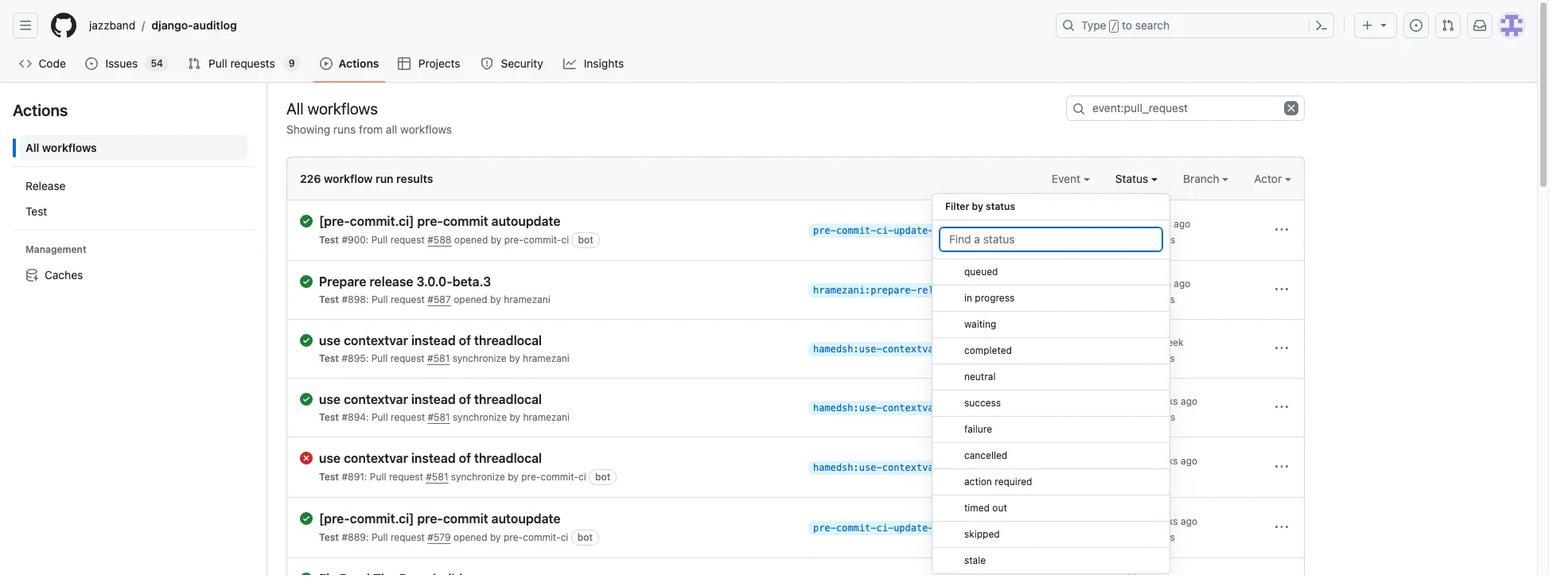 Task type: vqa. For each thing, say whether or not it's contained in the screenshot.
hramezani
yes



Task type: describe. For each thing, give the bounding box(es) containing it.
in
[[964, 292, 972, 304]]

hamedsh:use- for use contextvar instead of threadlocal test #895: pull request #581 synchronize             by hramezani
[[813, 344, 882, 355]]

bot for pull request #579 opened             by pre-commit-ci
[[578, 532, 593, 544]]

22s
[[1158, 353, 1175, 364]]

request inside use contextvar instead of threadlocal test #895: pull request #581 synchronize             by hramezani
[[391, 353, 425, 364]]

#898:
[[342, 294, 369, 306]]

play image
[[320, 57, 332, 70]]

queued
[[964, 266, 998, 278]]

pull right '#891:'
[[370, 471, 386, 483]]

test inside prepare release 3.0.0-beta.3 test #898: pull request #587 opened             by hramezani
[[319, 294, 339, 306]]

auditlog
[[193, 18, 237, 32]]

226
[[300, 172, 321, 185]]

stale link
[[933, 548, 1170, 575]]

55s
[[1159, 234, 1176, 246]]

search
[[1135, 18, 1170, 32]]

code image
[[19, 57, 32, 70]]

2m 54s
[[1142, 411, 1176, 423]]

show options image for [pre-commit.ci] pre-commit autoupdate
[[1276, 521, 1288, 534]]

command palette image
[[1315, 19, 1328, 32]]

update- for 3
[[894, 225, 934, 236]]

3m 55s
[[1142, 234, 1176, 246]]

failure link
[[933, 417, 1170, 443]]

beta3
[[974, 285, 1003, 296]]

failure
[[964, 423, 992, 435]]

ago for 2m 30s
[[1174, 278, 1191, 290]]

2 for use contextvar instead of threadlocal
[[1142, 455, 1147, 467]]

#581 for use contextvar instead of threadlocal test #895: pull request #581 synchronize             by hramezani
[[427, 353, 450, 364]]

triangle down image
[[1377, 18, 1390, 31]]

1 horizontal spatial actions
[[339, 57, 379, 70]]

#895:
[[342, 353, 369, 364]]

cancelled link
[[933, 443, 1170, 470]]

2 vertical spatial synchronize
[[451, 471, 505, 483]]

1 show options image from the top
[[1276, 224, 1288, 236]]

[pre-commit.ci] pre-commit autoupdate link for pull request #588 opened             by pre-commit-ci
[[319, 213, 796, 229]]

by inside use contextvar instead of threadlocal test #894: pull request #581 synchronize             by hramezani
[[510, 411, 520, 423]]

waiting link
[[933, 312, 1170, 338]]

ci- for 3 days ago
[[877, 225, 894, 236]]

2m for 2m 22s
[[1142, 353, 1156, 364]]

request left #588
[[391, 234, 425, 246]]

commit.ci] for pull request #588 opened             by pre-commit-ci
[[350, 214, 414, 228]]

calendar image for 2m 52s
[[1126, 515, 1139, 528]]

showing
[[286, 123, 330, 136]]

3 threadvars from the top
[[1009, 462, 1066, 473]]

ci for pull request #588 opened             by pre-commit-ci
[[561, 234, 569, 246]]

type
[[1081, 18, 1107, 32]]

opened inside prepare release 3.0.0-beta.3 test #898: pull request #587 opened             by hramezani
[[454, 294, 488, 306]]

test link
[[19, 199, 247, 224]]

bot for pull request #581 synchronize             by pre-commit-ci
[[595, 471, 611, 483]]

release
[[370, 275, 413, 289]]

pre-commit-ci link for pull request #579 opened             by pre-commit-ci
[[504, 532, 568, 544]]

stale
[[964, 555, 986, 567]]

pull right #889:
[[372, 532, 388, 544]]

hramezani:prepare-release-3-beta3
[[813, 285, 1003, 296]]

hamedsh:use- for use contextvar instead of threadlocal test #894: pull request #581 synchronize             by hramezani
[[813, 403, 882, 414]]

#588
[[427, 234, 452, 246]]

in progress
[[964, 292, 1015, 304]]

use contextvar instead of threadlocal link for use contextvar instead of threadlocal test #895: pull request #581 synchronize             by hramezani
[[319, 333, 796, 349]]

2m 30s
[[1142, 294, 1175, 306]]

weeks for [pre-commit.ci] pre-commit autoupdate
[[1150, 516, 1178, 528]]

security link
[[474, 52, 551, 76]]

3 for [pre-commit.ci] pre-commit autoupdate
[[1142, 218, 1148, 230]]

timed out
[[964, 502, 1007, 514]]

hramezani inside prepare release 3.0.0-beta.3 test #898: pull request #587 opened             by hramezani
[[504, 294, 550, 306]]

1 calendar image from the top
[[1126, 217, 1139, 230]]

request inside prepare release 3.0.0-beta.3 test #898: pull request #587 opened             by hramezani
[[391, 294, 425, 306]]

waiting
[[964, 318, 997, 330]]

threadvars for use contextvar instead of threadlocal test #894: pull request #581 synchronize             by hramezani
[[1009, 403, 1066, 414]]

use contextvar instead of threadlocal test #895: pull request #581 synchronize             by hramezani
[[319, 333, 570, 364]]

security
[[501, 57, 543, 70]]

pull request #581 synchronize             by pre-commit-ci
[[370, 471, 586, 483]]

completed link
[[933, 338, 1170, 364]]

2m for 2m 30s
[[1142, 294, 1156, 306]]

by inside use contextvar instead of threadlocal test #895: pull request #581 synchronize             by hramezani
[[509, 353, 520, 364]]

commit for #579
[[443, 512, 488, 526]]

[pre-commit.ci] pre-commit autoupdate for #579
[[319, 512, 561, 526]]

test left #900:
[[319, 234, 339, 246]]

skipped
[[964, 528, 1000, 540]]

contextvar for use contextvar instead of threadlocal
[[344, 451, 408, 466]]

prepare
[[319, 275, 366, 289]]

hramezani link for prepare release 3.0.0-beta.3 test #898: pull request #587 opened             by hramezani
[[504, 294, 550, 306]]

days for [pre-commit.ci] pre-commit autoupdate
[[1150, 218, 1171, 230]]

config for 2
[[934, 523, 969, 534]]

event button
[[1052, 170, 1090, 187]]

success
[[964, 397, 1001, 409]]

request left #579 link
[[391, 532, 425, 544]]

neutral link
[[933, 364, 1170, 391]]

config for 3
[[934, 225, 969, 236]]

4 completed successfully image from the top
[[300, 573, 313, 575]]

event
[[1052, 172, 1084, 185]]

skipped link
[[933, 522, 1170, 548]]

#581 link for use contextvar instead of threadlocal test #894: pull request #581 synchronize             by hramezani
[[428, 411, 450, 423]]

action
[[964, 476, 992, 488]]

pre-commit-ci link for pull request #581 synchronize             by pre-commit-ci
[[521, 471, 586, 483]]

jazzband / django-auditlog
[[89, 18, 237, 32]]

pull request #579 opened             by pre-commit-ci
[[372, 532, 568, 544]]

all
[[386, 123, 397, 136]]

3 use contextvar instead of threadlocal link from the top
[[319, 450, 796, 466]]

synchronize for use contextvar instead of threadlocal test #895: pull request #581 synchronize             by hramezani
[[453, 353, 507, 364]]

actor button
[[1254, 170, 1292, 187]]

3 for prepare release 3.0.0-beta.3
[[1142, 278, 1148, 290]]

hamedsh:use-contextvar-instead-of-threadvars link for use contextvar instead of threadlocal test #895: pull request #581 synchronize             by hramezani
[[809, 342, 1066, 357]]

hramezani for use contextvar instead of threadlocal test #895: pull request #581 synchronize             by hramezani
[[523, 353, 570, 364]]

run duration image for use contextvar instead of threadlocal test #894: pull request #581 synchronize             by hramezani
[[1126, 411, 1139, 423]]

synchronize for use contextvar instead of threadlocal test #894: pull request #581 synchronize             by hramezani
[[453, 411, 507, 423]]

1 2 from the top
[[1142, 396, 1147, 407]]

1s
[[1159, 471, 1168, 483]]

progress
[[975, 292, 1015, 304]]

instead- for use contextvar instead of threadlocal test #894: pull request #581 synchronize             by hramezani
[[946, 403, 992, 414]]

insights
[[584, 57, 624, 70]]

of for use contextvar instead of threadlocal test #895: pull request #581 synchronize             by hramezani
[[459, 333, 471, 348]]

[pre-commit.ci] pre-commit autoupdate for #588
[[319, 214, 561, 228]]

pull inside use contextvar instead of threadlocal test #895: pull request #581 synchronize             by hramezani
[[371, 353, 388, 364]]

notifications image
[[1474, 19, 1487, 32]]

last week
[[1142, 337, 1184, 349]]

#579 link
[[428, 532, 451, 544]]

completed successfully image for prepare release 3.0.0-beta.3
[[300, 275, 313, 288]]

30s
[[1158, 294, 1175, 306]]

instead for use contextvar instead of threadlocal test #894: pull request #581 synchronize             by hramezani
[[411, 392, 456, 407]]

2m 52s
[[1142, 532, 1175, 544]]

pre-commit-ci-update-config link for 2
[[809, 521, 969, 536]]

#587
[[428, 294, 451, 306]]

pull right git pull request image at the left of page
[[209, 57, 227, 70]]

insights link
[[557, 52, 632, 76]]

54s
[[1158, 411, 1176, 423]]

1 run duration image from the top
[[1126, 233, 1139, 246]]

run
[[376, 172, 394, 185]]

pull requests
[[209, 57, 275, 70]]

3 days ago for prepare release 3.0.0-beta.3
[[1142, 278, 1191, 290]]

action required link
[[933, 470, 1170, 496]]

of for use contextvar instead of threadlocal
[[459, 451, 471, 466]]

#579
[[428, 532, 451, 544]]

filter
[[945, 201, 970, 212]]

2m for 2m 54s
[[1142, 411, 1156, 423]]

caches link
[[19, 263, 247, 288]]

hramezani link for use contextvar instead of threadlocal test #895: pull request #581 synchronize             by hramezani
[[523, 353, 570, 364]]

0 horizontal spatial all
[[25, 141, 39, 154]]

prepare release 3.0.0-beta.3 link
[[319, 274, 796, 290]]

#581 link for use contextvar instead of threadlocal test #895: pull request #581 synchronize             by hramezani
[[427, 353, 450, 364]]

/ for jazzband
[[142, 19, 145, 32]]

opened for #579
[[454, 532, 487, 544]]

requests
[[230, 57, 275, 70]]

timed out link
[[933, 496, 1170, 522]]

3 contextvar- from the top
[[882, 462, 946, 473]]

release-
[[917, 285, 963, 296]]

pre-commit-ci link for pull request #588 opened             by pre-commit-ci
[[504, 234, 569, 246]]

out
[[993, 502, 1007, 514]]

calendar image for 3m 1s
[[1126, 454, 1139, 467]]

pre-commit-ci-update-config for 3 days ago
[[813, 225, 969, 236]]

3 of- from the top
[[992, 462, 1009, 473]]

pre-commit-ci-update-config for 2 weeks ago
[[813, 523, 969, 534]]

opened for #588
[[454, 234, 488, 246]]

2m for 2m 52s
[[1142, 532, 1156, 544]]

status
[[986, 201, 1015, 212]]

week
[[1160, 337, 1184, 349]]

threadlocal for use contextvar instead of threadlocal test #894: pull request #581 synchronize             by hramezani
[[474, 392, 542, 407]]

2m 22s
[[1142, 353, 1175, 364]]

shield image
[[481, 57, 493, 70]]

#581 for use contextvar instead of threadlocal test #894: pull request #581 synchronize             by hramezani
[[428, 411, 450, 423]]

threadlocal for use contextvar instead of threadlocal
[[474, 451, 542, 466]]

all workflows link
[[19, 135, 247, 161]]

plus image
[[1362, 19, 1374, 32]]

#891:
[[342, 471, 367, 483]]



Task type: locate. For each thing, give the bounding box(es) containing it.
list containing jazzband
[[83, 13, 1046, 38]]

status button
[[1116, 170, 1158, 187]]

show options image for use contextvar instead of threadlocal test #895: pull request #581 synchronize             by hramezani
[[1276, 342, 1288, 355]]

to
[[1122, 18, 1132, 32]]

0 vertical spatial [pre-commit.ci] pre-commit autoupdate link
[[319, 213, 796, 229]]

1 horizontal spatial all workflows
[[286, 99, 378, 117]]

threadvars for use contextvar instead of threadlocal test #895: pull request #581 synchronize             by hramezani
[[1009, 344, 1066, 355]]

weeks
[[1150, 396, 1178, 407], [1150, 455, 1178, 467], [1150, 516, 1178, 528]]

1 ci- from the top
[[877, 225, 894, 236]]

2 hamedsh:use- from the top
[[813, 403, 882, 414]]

instead inside use contextvar instead of threadlocal test #894: pull request #581 synchronize             by hramezani
[[411, 392, 456, 407]]

hramezani inside use contextvar instead of threadlocal test #895: pull request #581 synchronize             by hramezani
[[523, 353, 570, 364]]

2m left 54s
[[1142, 411, 1156, 423]]

3 contextvar from the top
[[344, 451, 408, 466]]

/ left to
[[1111, 21, 1117, 32]]

1 2 weeks ago from the top
[[1142, 396, 1198, 407]]

of down use contextvar instead of threadlocal test #895: pull request #581 synchronize             by hramezani
[[459, 392, 471, 407]]

hamedsh:use-contextvar-instead-of-threadvars link down waiting
[[809, 342, 1066, 357]]

ci for pull request #579 opened             by pre-commit-ci
[[561, 532, 568, 544]]

filter workflows element
[[19, 173, 247, 224]]

instead- down waiting
[[946, 344, 992, 355]]

2 of- from the top
[[992, 403, 1009, 414]]

0 vertical spatial hramezani
[[504, 294, 550, 306]]

0 vertical spatial #581 link
[[427, 353, 450, 364]]

actions right play image
[[339, 57, 379, 70]]

1 vertical spatial #581 link
[[428, 411, 450, 423]]

[pre-commit.ci] pre-commit autoupdate up #588
[[319, 214, 561, 228]]

1 hamedsh:use-contextvar-instead-of-threadvars link from the top
[[809, 342, 1066, 357]]

1 vertical spatial threadvars
[[1009, 403, 1066, 414]]

1 vertical spatial instead
[[411, 392, 456, 407]]

1 vertical spatial all
[[25, 141, 39, 154]]

of
[[459, 333, 471, 348], [459, 392, 471, 407], [459, 451, 471, 466]]

synchronize up pull request #581 synchronize             by pre-commit-ci
[[453, 411, 507, 423]]

test
[[25, 205, 47, 218], [319, 234, 339, 246], [319, 294, 339, 306], [319, 353, 339, 364], [319, 411, 339, 423], [319, 471, 339, 483], [319, 532, 339, 544]]

0 vertical spatial ci
[[561, 234, 569, 246]]

branch
[[1183, 172, 1223, 185]]

2 [pre- from the top
[[319, 512, 350, 526]]

0 vertical spatial 3 days ago
[[1142, 218, 1191, 230]]

run duration image left 2m 22s
[[1126, 352, 1139, 364]]

weeks for use contextvar instead of threadlocal
[[1150, 455, 1178, 467]]

1 vertical spatial bot
[[595, 471, 611, 483]]

pull right #895:
[[371, 353, 388, 364]]

1 contextvar from the top
[[344, 333, 408, 348]]

hramezani inside use contextvar instead of threadlocal test #894: pull request #581 synchronize             by hramezani
[[523, 411, 570, 423]]

autoupdate up 'pull request #588 opened             by pre-commit-ci' on the top left of page
[[492, 214, 561, 228]]

1 vertical spatial completed successfully image
[[300, 334, 313, 347]]

1 vertical spatial threadlocal
[[474, 392, 542, 407]]

1 horizontal spatial /
[[1111, 21, 1117, 32]]

neutral
[[964, 371, 996, 383]]

3 run duration image from the top
[[1126, 411, 1139, 423]]

[pre-
[[319, 214, 350, 228], [319, 512, 350, 526]]

pre-commit-ci-update-config
[[813, 225, 969, 236], [813, 523, 969, 534]]

test down prepare
[[319, 294, 339, 306]]

pre-commit-ci-update-config link
[[809, 224, 969, 238], [809, 521, 969, 536]]

request inside use contextvar instead of threadlocal test #894: pull request #581 synchronize             by hramezani
[[391, 411, 425, 423]]

0 vertical spatial pre-commit-ci link
[[504, 234, 569, 246]]

1 completed successfully image from the top
[[300, 215, 313, 228]]

[pre- for #889:
[[319, 512, 350, 526]]

1 2m from the top
[[1142, 294, 1156, 306]]

2 vertical spatial contextvar-
[[882, 462, 946, 473]]

of down prepare release 3.0.0-beta.3 test #898: pull request #587 opened             by hramezani
[[459, 333, 471, 348]]

0 horizontal spatial /
[[142, 19, 145, 32]]

of- for use contextvar instead of threadlocal test #894: pull request #581 synchronize             by hramezani
[[992, 403, 1009, 414]]

0 vertical spatial run duration image
[[1126, 233, 1139, 246]]

synchronize up use contextvar instead of threadlocal test #894: pull request #581 synchronize             by hramezani
[[453, 353, 507, 364]]

1 3 from the top
[[1142, 218, 1148, 230]]

hamedsh:use-contextvar-instead-of-threadvars for use contextvar instead of threadlocal test #894: pull request #581 synchronize             by hramezani
[[813, 403, 1066, 414]]

3 hamedsh:use-contextvar-instead-of-threadvars from the top
[[813, 462, 1066, 473]]

#581 up use contextvar instead of threadlocal
[[428, 411, 450, 423]]

2 weeks ago for autoupdate
[[1142, 516, 1198, 528]]

show options image
[[1276, 224, 1288, 236], [1276, 283, 1288, 296], [1276, 342, 1288, 355], [1276, 401, 1288, 414]]

2 3m from the top
[[1142, 471, 1156, 483]]

1 vertical spatial [pre-commit.ci] pre-commit autoupdate
[[319, 512, 561, 526]]

0 vertical spatial 2 weeks ago
[[1142, 396, 1198, 407]]

test left #894:
[[319, 411, 339, 423]]

2 pre-commit-ci-update-config link from the top
[[809, 521, 969, 536]]

3 threadlocal from the top
[[474, 451, 542, 466]]

workflows right the all
[[400, 123, 452, 136]]

test inside use contextvar instead of threadlocal test #894: pull request #581 synchronize             by hramezani
[[319, 411, 339, 423]]

contextvar
[[344, 333, 408, 348], [344, 392, 408, 407], [344, 451, 408, 466]]

1 vertical spatial use
[[319, 392, 341, 407]]

pre-commit-ci link
[[504, 234, 569, 246], [521, 471, 586, 483], [504, 532, 568, 544]]

hramezani:prepare-release-3-beta3 link
[[809, 283, 1003, 298]]

1 vertical spatial hramezani link
[[523, 353, 570, 364]]

3 instead from the top
[[411, 451, 456, 466]]

0 vertical spatial use
[[319, 333, 341, 348]]

test down release on the top left of the page
[[25, 205, 47, 218]]

update-
[[894, 225, 934, 236], [894, 523, 934, 534]]

test #889:
[[319, 532, 372, 544]]

request right #895:
[[391, 353, 425, 364]]

2 vertical spatial instead-
[[946, 462, 992, 473]]

calendar image for 2m 30s
[[1126, 277, 1139, 290]]

autoupdate up pull request #579 opened             by pre-commit-ci
[[492, 512, 561, 526]]

autoupdate
[[492, 214, 561, 228], [492, 512, 561, 526]]

2 hamedsh:use-contextvar-instead-of-threadvars link from the top
[[809, 401, 1066, 415]]

all workflows up release on the top left of the page
[[25, 141, 97, 154]]

contextvar for use contextvar instead of threadlocal test #895: pull request #581 synchronize             by hramezani
[[344, 333, 408, 348]]

contextvar up #895:
[[344, 333, 408, 348]]

2 vertical spatial #581
[[426, 471, 448, 483]]

clear filters image
[[1284, 101, 1299, 115]]

#588 link
[[427, 234, 452, 246]]

bot
[[578, 234, 594, 246], [595, 471, 611, 483], [578, 532, 593, 544]]

[pre- up test #889:
[[319, 512, 350, 526]]

run duration image left '3m 55s'
[[1126, 233, 1139, 246]]

2 commit from the top
[[443, 512, 488, 526]]

search image
[[1073, 103, 1085, 115]]

1 autoupdate from the top
[[492, 214, 561, 228]]

2 2 from the top
[[1142, 455, 1147, 467]]

1 vertical spatial weeks
[[1150, 455, 1178, 467]]

days for prepare release 3.0.0-beta.3
[[1150, 278, 1171, 290]]

2 vertical spatial use contextvar instead of threadlocal link
[[319, 450, 796, 466]]

0 vertical spatial of-
[[992, 344, 1009, 355]]

workflows
[[307, 99, 378, 117], [400, 123, 452, 136], [42, 141, 97, 154]]

#581 link up use contextvar instead of threadlocal test #894: pull request #581 synchronize             by hramezani
[[427, 353, 450, 364]]

1 vertical spatial 3
[[1142, 278, 1148, 290]]

from
[[359, 123, 383, 136]]

completed successfully image for use contextvar instead of threadlocal
[[300, 334, 313, 347]]

0 vertical spatial use contextvar instead of threadlocal link
[[319, 333, 796, 349]]

all up release on the top left of the page
[[25, 141, 39, 154]]

pull inside use contextvar instead of threadlocal test #894: pull request #581 synchronize             by hramezani
[[372, 411, 388, 423]]

2 vertical spatial run duration image
[[1126, 411, 1139, 423]]

4 show options image from the top
[[1276, 401, 1288, 414]]

#581 inside use contextvar instead of threadlocal test #894: pull request #581 synchronize             by hramezani
[[428, 411, 450, 423]]

menu
[[932, 187, 1171, 575]]

2 of from the top
[[459, 392, 471, 407]]

0 vertical spatial instead
[[411, 333, 456, 348]]

show options image for prepare release 3.0.0-beta.3 test #898: pull request #587 opened             by hramezani
[[1276, 283, 1288, 296]]

actor
[[1254, 172, 1285, 185]]

0 vertical spatial weeks
[[1150, 396, 1178, 407]]

actions down code link on the top
[[13, 101, 68, 119]]

synchronize inside use contextvar instead of threadlocal test #894: pull request #581 synchronize             by hramezani
[[453, 411, 507, 423]]

2 pre-commit-ci-update-config from the top
[[813, 523, 969, 534]]

3 up 2m 30s
[[1142, 278, 1148, 290]]

/ for type
[[1111, 21, 1117, 32]]

use inside use contextvar instead of threadlocal test #895: pull request #581 synchronize             by hramezani
[[319, 333, 341, 348]]

instead for use contextvar instead of threadlocal test #895: pull request #581 synchronize             by hramezani
[[411, 333, 456, 348]]

run duration image for use contextvar instead of threadlocal test #895: pull request #581 synchronize             by hramezani
[[1126, 352, 1139, 364]]

3 hamedsh:use-contextvar-instead-of-threadvars link from the top
[[809, 461, 1066, 475]]

issue opened image
[[85, 57, 98, 70]]

0 vertical spatial days
[[1150, 218, 1171, 230]]

instead for use contextvar instead of threadlocal
[[411, 451, 456, 466]]

test inside filter workflows element
[[25, 205, 47, 218]]

opened down beta.3 at the left
[[454, 294, 488, 306]]

/ inside type / to search
[[1111, 21, 1117, 32]]

use right failed icon
[[319, 451, 341, 466]]

request down release
[[391, 294, 425, 306]]

contextvar up #894:
[[344, 392, 408, 407]]

0 vertical spatial pre-commit-ci-update-config link
[[809, 224, 969, 238]]

2 hamedsh:use-contextvar-instead-of-threadvars from the top
[[813, 403, 1066, 414]]

1 contextvar- from the top
[[882, 344, 946, 355]]

weeks up 52s
[[1150, 516, 1178, 528]]

weeks up 54s
[[1150, 396, 1178, 407]]

in progress link
[[933, 286, 1170, 312]]

runs
[[333, 123, 356, 136]]

1 vertical spatial opened
[[454, 294, 488, 306]]

synchronize
[[453, 353, 507, 364], [453, 411, 507, 423], [451, 471, 505, 483]]

required
[[995, 476, 1032, 488]]

2 show options image from the top
[[1276, 283, 1288, 296]]

None search field
[[1066, 95, 1305, 121]]

table image
[[398, 57, 411, 70]]

commit up 'pull request #588 opened             by pre-commit-ci' on the top left of page
[[443, 214, 488, 228]]

1 days from the top
[[1150, 218, 1171, 230]]

2 3 days ago from the top
[[1142, 278, 1191, 290]]

all workflows up runs
[[286, 99, 378, 117]]

3m for 3m 55s
[[1142, 234, 1156, 246]]

0 vertical spatial bot
[[578, 234, 594, 246]]

0 vertical spatial actions
[[339, 57, 379, 70]]

ci for pull request #581 synchronize             by pre-commit-ci
[[578, 471, 586, 483]]

hamedsh:use-contextvar-instead-of-threadvars link up 'action'
[[809, 461, 1066, 475]]

#581 down use contextvar instead of threadlocal
[[426, 471, 448, 483]]

2 autoupdate from the top
[[492, 512, 561, 526]]

hamedsh:use-contextvar-instead-of-threadvars up 'action'
[[813, 462, 1066, 473]]

2 weeks ago up 1s
[[1142, 455, 1198, 467]]

1 vertical spatial pre-commit-ci link
[[521, 471, 586, 483]]

1 [pre- from the top
[[319, 214, 350, 228]]

jazzband
[[89, 18, 135, 32]]

workflow
[[324, 172, 373, 185]]

2 vertical spatial ci
[[561, 532, 568, 544]]

1 vertical spatial update-
[[894, 523, 934, 534]]

commit- for pull request #588 opened             by pre-commit-ci
[[524, 234, 561, 246]]

Find a status text field
[[939, 227, 1163, 252]]

#587 link
[[428, 294, 451, 306]]

commit.ci] for pull request #579 opened             by pre-commit-ci
[[350, 512, 414, 526]]

list containing all workflows
[[13, 129, 254, 294]]

3 instead- from the top
[[946, 462, 992, 473]]

threadlocal inside use contextvar instead of threadlocal test #894: pull request #581 synchronize             by hramezani
[[474, 392, 542, 407]]

1 pre-commit-ci-update-config link from the top
[[809, 224, 969, 238]]

results
[[396, 172, 433, 185]]

hamedsh:use-contextvar-instead-of-threadvars
[[813, 344, 1066, 355], [813, 403, 1066, 414], [813, 462, 1066, 473]]

test left #895:
[[319, 353, 339, 364]]

request down use contextvar instead of threadlocal
[[389, 471, 423, 483]]

2 vertical spatial use
[[319, 451, 341, 466]]

git pull request image
[[188, 57, 201, 70]]

1 weeks from the top
[[1150, 396, 1178, 407]]

days up 2m 30s
[[1150, 278, 1171, 290]]

workflows up runs
[[307, 99, 378, 117]]

threadlocal inside use contextvar instead of threadlocal test #895: pull request #581 synchronize             by hramezani
[[474, 333, 542, 348]]

2 vertical spatial hamedsh:use-contextvar-instead-of-threadvars link
[[809, 461, 1066, 475]]

commit.ci]
[[350, 214, 414, 228], [350, 512, 414, 526]]

3 days ago for [pre-commit.ci] pre-commit autoupdate
[[1142, 218, 1191, 230]]

1 horizontal spatial workflows
[[307, 99, 378, 117]]

of- for use contextvar instead of threadlocal test #895: pull request #581 synchronize             by hramezani
[[992, 344, 1009, 355]]

1 use from the top
[[319, 333, 341, 348]]

menu containing filter by status
[[932, 187, 1171, 575]]

3 show options image from the top
[[1276, 342, 1288, 355]]

contextvar up '#891:'
[[344, 451, 408, 466]]

1 hamedsh:use-contextvar-instead-of-threadvars from the top
[[813, 344, 1066, 355]]

3 calendar image from the top
[[1126, 336, 1139, 349]]

pre-commit-ci-update-config link for 3
[[809, 224, 969, 238]]

opened right #579 link
[[454, 532, 487, 544]]

2 weeks from the top
[[1150, 455, 1178, 467]]

request up use contextvar instead of threadlocal
[[391, 411, 425, 423]]

3 use from the top
[[319, 451, 341, 466]]

update- for 2
[[894, 523, 934, 534]]

2m left 52s
[[1142, 532, 1156, 544]]

2 vertical spatial hamedsh:use-contextvar-instead-of-threadvars
[[813, 462, 1066, 473]]

1 vertical spatial [pre-commit.ci] pre-commit autoupdate link
[[319, 511, 796, 527]]

3m left 1s
[[1142, 471, 1156, 483]]

3 days ago up 30s
[[1142, 278, 1191, 290]]

show options image for use contextvar instead of threadlocal
[[1276, 461, 1288, 473]]

0 vertical spatial hramezani link
[[504, 294, 550, 306]]

1 3m from the top
[[1142, 234, 1156, 246]]

1 vertical spatial 2
[[1142, 455, 1147, 467]]

pull right #900:
[[371, 234, 388, 246]]

0 vertical spatial 3
[[1142, 218, 1148, 230]]

ago for 2m 52s
[[1181, 516, 1198, 528]]

projects
[[418, 57, 460, 70]]

2 commit.ci] from the top
[[350, 512, 414, 526]]

2 vertical spatial instead
[[411, 451, 456, 466]]

2 [pre-commit.ci] pre-commit autoupdate link from the top
[[319, 511, 796, 527]]

1 of from the top
[[459, 333, 471, 348]]

show options image for use contextvar instead of threadlocal test #894: pull request #581 synchronize             by hramezani
[[1276, 401, 1288, 414]]

instead inside use contextvar instead of threadlocal test #895: pull request #581 synchronize             by hramezani
[[411, 333, 456, 348]]

1 update- from the top
[[894, 225, 934, 236]]

2 threadvars from the top
[[1009, 403, 1066, 414]]

[pre-commit.ci] pre-commit autoupdate up #579 link
[[319, 512, 561, 526]]

[pre- for #900:
[[319, 214, 350, 228]]

graph image
[[564, 57, 576, 70]]

use contextvar instead of threadlocal link
[[319, 333, 796, 349], [319, 392, 796, 407], [319, 450, 796, 466]]

use for use contextvar instead of threadlocal test #895: pull request #581 synchronize             by hramezani
[[319, 333, 341, 348]]

list
[[83, 13, 1046, 38], [13, 129, 254, 294]]

#581 link up use contextvar instead of threadlocal
[[428, 411, 450, 423]]

commit for #588
[[443, 214, 488, 228]]

1 completed successfully image from the top
[[300, 275, 313, 288]]

instead- up 'action'
[[946, 462, 992, 473]]

2 threadlocal from the top
[[474, 392, 542, 407]]

0 vertical spatial opened
[[454, 234, 488, 246]]

2 completed successfully image from the top
[[300, 393, 313, 406]]

2 days from the top
[[1150, 278, 1171, 290]]

3 up '3m 55s'
[[1142, 218, 1148, 230]]

of- down waiting
[[992, 344, 1009, 355]]

0 vertical spatial commit
[[443, 214, 488, 228]]

3m for 3m 1s
[[1142, 471, 1156, 483]]

1 hamedsh:use- from the top
[[813, 344, 882, 355]]

weeks up 1s
[[1150, 455, 1178, 467]]

hamedsh:use-contextvar-instead-of-threadvars link
[[809, 342, 1066, 357], [809, 401, 1066, 415], [809, 461, 1066, 475]]

of inside use contextvar instead of threadlocal test #895: pull request #581 synchronize             by hramezani
[[459, 333, 471, 348]]

synchronize down use contextvar instead of threadlocal
[[451, 471, 505, 483]]

commit up pull request #579 opened             by pre-commit-ci
[[443, 512, 488, 526]]

run duration image left 2m 54s
[[1126, 411, 1139, 423]]

1 vertical spatial #581
[[428, 411, 450, 423]]

hamedsh:use-contextvar-instead-of-threadvars link for use contextvar instead of threadlocal test #894: pull request #581 synchronize             by hramezani
[[809, 401, 1066, 415]]

1 threadvars from the top
[[1009, 344, 1066, 355]]

3-
[[963, 285, 974, 296]]

2 instead from the top
[[411, 392, 456, 407]]

[pre- up the test #900:
[[319, 214, 350, 228]]

config down filter in the right of the page
[[934, 225, 969, 236]]

by inside prepare release 3.0.0-beta.3 test #898: pull request #587 opened             by hramezani
[[490, 294, 501, 306]]

1 config from the top
[[934, 225, 969, 236]]

2 use from the top
[[319, 392, 341, 407]]

by
[[972, 201, 984, 212], [491, 234, 502, 246], [490, 294, 501, 306], [509, 353, 520, 364], [510, 411, 520, 423], [508, 471, 519, 483], [490, 532, 501, 544]]

of- up failure
[[992, 403, 1009, 414]]

use inside use contextvar instead of threadlocal test #894: pull request #581 synchronize             by hramezani
[[319, 392, 341, 407]]

1 [pre-commit.ci] pre-commit autoupdate link from the top
[[319, 213, 796, 229]]

2 opened from the top
[[454, 294, 488, 306]]

3.0.0-
[[417, 275, 453, 289]]

1 show options image from the top
[[1276, 461, 1288, 473]]

2 vertical spatial contextvar
[[344, 451, 408, 466]]

days
[[1150, 218, 1171, 230], [1150, 278, 1171, 290]]

contextvar- for use contextvar instead of threadlocal test #895: pull request #581 synchronize             by hramezani
[[882, 344, 946, 355]]

hamedsh:use-contextvar-instead-of-threadvars down waiting
[[813, 344, 1066, 355]]

1 vertical spatial synchronize
[[453, 411, 507, 423]]

code
[[39, 57, 66, 70]]

update- up hramezani:prepare-release-3-beta3
[[894, 225, 934, 236]]

release link
[[19, 173, 247, 199]]

2 update- from the top
[[894, 523, 934, 534]]

commit.ci] up #889:
[[350, 512, 414, 526]]

0 vertical spatial autoupdate
[[492, 214, 561, 228]]

pull inside prepare release 3.0.0-beta.3 test #898: pull request #587 opened             by hramezani
[[372, 294, 388, 306]]

2 weeks ago up 52s
[[1142, 516, 1198, 528]]

run duration image
[[1126, 233, 1139, 246], [1126, 352, 1139, 364], [1126, 411, 1139, 423]]

completed successfully image for [pre-commit.ci] pre-commit autoupdate
[[300, 512, 313, 525]]

completed
[[964, 345, 1012, 357]]

commit- for pull request #579 opened             by pre-commit-ci
[[523, 532, 561, 544]]

contextvar for use contextvar instead of threadlocal test #894: pull request #581 synchronize             by hramezani
[[344, 392, 408, 407]]

actions
[[339, 57, 379, 70], [13, 101, 68, 119]]

use for use contextvar instead of threadlocal
[[319, 451, 341, 466]]

contextvar inside use contextvar instead of threadlocal test #894: pull request #581 synchronize             by hramezani
[[344, 392, 408, 407]]

of- up action required in the right of the page
[[992, 462, 1009, 473]]

0 vertical spatial pre-commit-ci-update-config
[[813, 225, 969, 236]]

1 horizontal spatial all
[[286, 99, 304, 117]]

completed successfully image
[[300, 215, 313, 228], [300, 334, 313, 347]]

2 completed successfully image from the top
[[300, 334, 313, 347]]

test #900:
[[319, 234, 371, 246]]

#581 up use contextvar instead of threadlocal test #894: pull request #581 synchronize             by hramezani
[[427, 353, 450, 364]]

0 vertical spatial 3m
[[1142, 234, 1156, 246]]

1 vertical spatial hramezani
[[523, 353, 570, 364]]

2 calendar image from the top
[[1126, 277, 1139, 290]]

5 calendar image from the top
[[1126, 515, 1139, 528]]

4 2m from the top
[[1142, 532, 1156, 544]]

1 vertical spatial run duration image
[[1126, 352, 1139, 364]]

threadvars down waiting link
[[1009, 344, 1066, 355]]

update- left skipped
[[894, 523, 934, 534]]

3 days ago
[[1142, 218, 1191, 230], [1142, 278, 1191, 290]]

pre-
[[417, 214, 443, 228], [813, 225, 836, 236], [504, 234, 524, 246], [521, 471, 541, 483], [417, 512, 443, 526], [813, 523, 836, 534], [504, 532, 523, 544]]

1 instead from the top
[[411, 333, 456, 348]]

3 2m from the top
[[1142, 411, 1156, 423]]

issue opened image
[[1410, 19, 1423, 32]]

2 3 from the top
[[1142, 278, 1148, 290]]

filter by status
[[945, 201, 1015, 212]]

0 vertical spatial config
[[934, 225, 969, 236]]

git pull request image
[[1442, 19, 1455, 32]]

2 vertical spatial threadlocal
[[474, 451, 542, 466]]

threadvars up required on the right of page
[[1009, 462, 1066, 473]]

2 vertical spatial 2
[[1142, 516, 1147, 528]]

all up showing
[[286, 99, 304, 117]]

issues
[[105, 57, 138, 70]]

1 use contextvar instead of threadlocal link from the top
[[319, 333, 796, 349]]

9
[[289, 57, 295, 69]]

226 workflow run results
[[300, 172, 433, 185]]

of for use contextvar instead of threadlocal test #894: pull request #581 synchronize             by hramezani
[[459, 392, 471, 407]]

2 vertical spatial hramezani
[[523, 411, 570, 423]]

2 weeks ago
[[1142, 396, 1198, 407], [1142, 455, 1198, 467], [1142, 516, 1198, 528]]

hamedsh:use-contextvar-instead-of-threadvars up failure
[[813, 403, 1066, 414]]

ci-
[[877, 225, 894, 236], [877, 523, 894, 534]]

django-
[[151, 18, 193, 32]]

ago for 3m 1s
[[1181, 455, 1198, 467]]

/ left django-
[[142, 19, 145, 32]]

0 vertical spatial all workflows
[[286, 99, 378, 117]]

2 up 2m 54s
[[1142, 396, 1147, 407]]

hamedsh:use-contextvar-instead-of-threadvars link up failure
[[809, 401, 1066, 415]]

1 vertical spatial hamedsh:use-
[[813, 403, 882, 414]]

1 vertical spatial 3 days ago
[[1142, 278, 1191, 290]]

1 vertical spatial all workflows
[[25, 141, 97, 154]]

opened right #588
[[454, 234, 488, 246]]

1 pre-commit-ci-update-config from the top
[[813, 225, 969, 236]]

0 vertical spatial list
[[83, 13, 1046, 38]]

synchronize inside use contextvar instead of threadlocal test #895: pull request #581 synchronize             by hramezani
[[453, 353, 507, 364]]

[pre-commit.ci] pre-commit autoupdate link for pull request #579 opened             by pre-commit-ci
[[319, 511, 796, 527]]

bot for pull request #588 opened             by pre-commit-ci
[[578, 234, 594, 246]]

1 opened from the top
[[454, 234, 488, 246]]

1 threadlocal from the top
[[474, 333, 542, 348]]

commit- for pull request #581 synchronize             by pre-commit-ci
[[541, 471, 578, 483]]

hamedsh:use-contextvar-instead-of-threadvars for use contextvar instead of threadlocal test #895: pull request #581 synchronize             by hramezani
[[813, 344, 1066, 355]]

config down timed at the bottom right
[[934, 523, 969, 534]]

code link
[[13, 52, 73, 76]]

use for use contextvar instead of threadlocal test #894: pull request #581 synchronize             by hramezani
[[319, 392, 341, 407]]

1 instead- from the top
[[946, 344, 992, 355]]

completed successfully image for [pre-commit.ci] pre-commit autoupdate
[[300, 215, 313, 228]]

hramezani link
[[504, 294, 550, 306], [523, 353, 570, 364], [523, 411, 570, 423]]

1 of- from the top
[[992, 344, 1009, 355]]

2 vertical spatial #581 link
[[426, 471, 448, 483]]

pull down release
[[372, 294, 388, 306]]

2 vertical spatial threadvars
[[1009, 462, 1066, 473]]

of-
[[992, 344, 1009, 355], [992, 403, 1009, 414], [992, 462, 1009, 473]]

ci
[[561, 234, 569, 246], [578, 471, 586, 483], [561, 532, 568, 544]]

failed image
[[300, 452, 313, 465]]

0 vertical spatial update-
[[894, 225, 934, 236]]

0 vertical spatial completed successfully image
[[300, 215, 313, 228]]

calendar image
[[1126, 217, 1139, 230], [1126, 277, 1139, 290], [1126, 336, 1139, 349], [1126, 454, 1139, 467], [1126, 515, 1139, 528]]

1 vertical spatial pre-commit-ci-update-config
[[813, 523, 969, 534]]

instead-
[[946, 344, 992, 355], [946, 403, 992, 414], [946, 462, 992, 473]]

homepage image
[[51, 13, 76, 38]]

0 vertical spatial contextvar
[[344, 333, 408, 348]]

timed
[[964, 502, 990, 514]]

3 completed successfully image from the top
[[300, 512, 313, 525]]

1 vertical spatial ci-
[[877, 523, 894, 534]]

2 vertical spatial pre-commit-ci link
[[504, 532, 568, 544]]

4 calendar image from the top
[[1126, 454, 1139, 467]]

1 [pre-commit.ci] pre-commit autoupdate from the top
[[319, 214, 561, 228]]

1 vertical spatial workflows
[[400, 123, 452, 136]]

0 vertical spatial hamedsh:use-contextvar-instead-of-threadvars link
[[809, 342, 1066, 357]]

0 vertical spatial threadvars
[[1009, 344, 1066, 355]]

2m
[[1142, 294, 1156, 306], [1142, 353, 1156, 364], [1142, 411, 1156, 423], [1142, 532, 1156, 544]]

completed successfully image for use contextvar instead of threadlocal
[[300, 393, 313, 406]]

3 hamedsh:use- from the top
[[813, 462, 882, 473]]

hramezani for use contextvar instead of threadlocal test #894: pull request #581 synchronize             by hramezani
[[523, 411, 570, 423]]

1 commit.ci] from the top
[[350, 214, 414, 228]]

3 2 from the top
[[1142, 516, 1147, 528]]

#581 link
[[427, 353, 450, 364], [428, 411, 450, 423], [426, 471, 448, 483]]

1 vertical spatial actions
[[13, 101, 68, 119]]

pull right #894:
[[372, 411, 388, 423]]

1 commit from the top
[[443, 214, 488, 228]]

0 vertical spatial synchronize
[[453, 353, 507, 364]]

contextvar inside use contextvar instead of threadlocal test #895: pull request #581 synchronize             by hramezani
[[344, 333, 408, 348]]

autoupdate for pull request #579 opened             by pre-commit-ci
[[492, 512, 561, 526]]

days up '3m 55s'
[[1150, 218, 1171, 230]]

hamedsh:use-
[[813, 344, 882, 355], [813, 403, 882, 414], [813, 462, 882, 473]]

contextvar- for use contextvar instead of threadlocal test #894: pull request #581 synchronize             by hramezani
[[882, 403, 946, 414]]

ci- for 2 weeks ago
[[877, 523, 894, 534]]

#581 inside use contextvar instead of threadlocal test #895: pull request #581 synchronize             by hramezani
[[427, 353, 450, 364]]

show options image
[[1276, 461, 1288, 473], [1276, 521, 1288, 534]]

2 2 weeks ago from the top
[[1142, 455, 1198, 467]]

instead- for use contextvar instead of threadlocal test #895: pull request #581 synchronize             by hramezani
[[946, 344, 992, 355]]

3m left the 55s
[[1142, 234, 1156, 246]]

#581 link down use contextvar instead of threadlocal
[[426, 471, 448, 483]]

2 weeks ago for threadlocal
[[1142, 455, 1198, 467]]

workflows up release on the top left of the page
[[42, 141, 97, 154]]

queued link
[[933, 259, 1170, 286]]

test inside use contextvar instead of threadlocal test #895: pull request #581 synchronize             by hramezani
[[319, 353, 339, 364]]

2 show options image from the top
[[1276, 521, 1288, 534]]

0 vertical spatial all
[[286, 99, 304, 117]]

of up pull request #581 synchronize             by pre-commit-ci
[[459, 451, 471, 466]]

/ inside jazzband / django-auditlog
[[142, 19, 145, 32]]

1 vertical spatial hamedsh:use-contextvar-instead-of-threadvars link
[[809, 401, 1066, 415]]

test left #889:
[[319, 532, 339, 544]]

all workflows
[[286, 99, 378, 117], [25, 141, 97, 154]]

ago
[[1174, 218, 1191, 230], [1174, 278, 1191, 290], [1181, 396, 1198, 407], [1181, 455, 1198, 467], [1181, 516, 1198, 528]]

last
[[1142, 337, 1158, 349]]

0 vertical spatial [pre-
[[319, 214, 350, 228]]

2 use contextvar instead of threadlocal link from the top
[[319, 392, 796, 407]]

commit.ci] up #900:
[[350, 214, 414, 228]]

1 vertical spatial contextvar-
[[882, 403, 946, 414]]

2 vertical spatial hramezani link
[[523, 411, 570, 423]]

3 days ago up the 55s
[[1142, 218, 1191, 230]]

0 horizontal spatial workflows
[[42, 141, 97, 154]]

pull request #588 opened             by pre-commit-ci
[[371, 234, 569, 246]]

1 vertical spatial pre-commit-ci-update-config link
[[809, 521, 969, 536]]

1 vertical spatial config
[[934, 523, 969, 534]]

3 of from the top
[[459, 451, 471, 466]]

use up test #891: on the bottom left of the page
[[319, 392, 341, 407]]

showing runs from all workflows
[[286, 123, 452, 136]]

hramezani link for use contextvar instead of threadlocal test #894: pull request #581 synchronize             by hramezani
[[523, 411, 570, 423]]

test #891:
[[319, 471, 370, 483]]

1 vertical spatial ci
[[578, 471, 586, 483]]

[pre-commit.ci] pre-commit autoupdate link
[[319, 213, 796, 229], [319, 511, 796, 527]]

2 up 2m 52s
[[1142, 516, 1147, 528]]

3 weeks from the top
[[1150, 516, 1178, 528]]

2 vertical spatial opened
[[454, 532, 487, 544]]

2 for [pre-commit.ci] pre-commit autoupdate
[[1142, 516, 1147, 528]]

workflows inside 'list'
[[42, 141, 97, 154]]

2 config from the top
[[934, 523, 969, 534]]

test left '#891:'
[[319, 471, 339, 483]]

3m
[[1142, 234, 1156, 246], [1142, 471, 1156, 483]]

2 [pre-commit.ci] pre-commit autoupdate from the top
[[319, 512, 561, 526]]

caches
[[45, 268, 83, 282]]

2 up 3m 1s
[[1142, 455, 1147, 467]]

use contextvar instead of threadlocal link for use contextvar instead of threadlocal test #894: pull request #581 synchronize             by hramezani
[[319, 392, 796, 407]]

2 ci- from the top
[[877, 523, 894, 534]]

3 2 weeks ago from the top
[[1142, 516, 1198, 528]]

0 vertical spatial #581
[[427, 353, 450, 364]]

pull
[[209, 57, 227, 70], [371, 234, 388, 246], [372, 294, 388, 306], [371, 353, 388, 364], [372, 411, 388, 423], [370, 471, 386, 483], [372, 532, 388, 544]]

2 contextvar from the top
[[344, 392, 408, 407]]

instead up pull request #581 synchronize             by pre-commit-ci
[[411, 451, 456, 466]]

3 opened from the top
[[454, 532, 487, 544]]

completed successfully image
[[300, 275, 313, 288], [300, 393, 313, 406], [300, 512, 313, 525], [300, 573, 313, 575]]

1 vertical spatial list
[[13, 129, 254, 294]]

1 vertical spatial instead-
[[946, 403, 992, 414]]

projects link
[[392, 52, 468, 76]]

1 vertical spatial autoupdate
[[492, 512, 561, 526]]

of inside use contextvar instead of threadlocal test #894: pull request #581 synchronize             by hramezani
[[459, 392, 471, 407]]

threadvars up failure link
[[1009, 403, 1066, 414]]

1 vertical spatial contextvar
[[344, 392, 408, 407]]

2
[[1142, 396, 1147, 407], [1142, 455, 1147, 467], [1142, 516, 1147, 528]]



